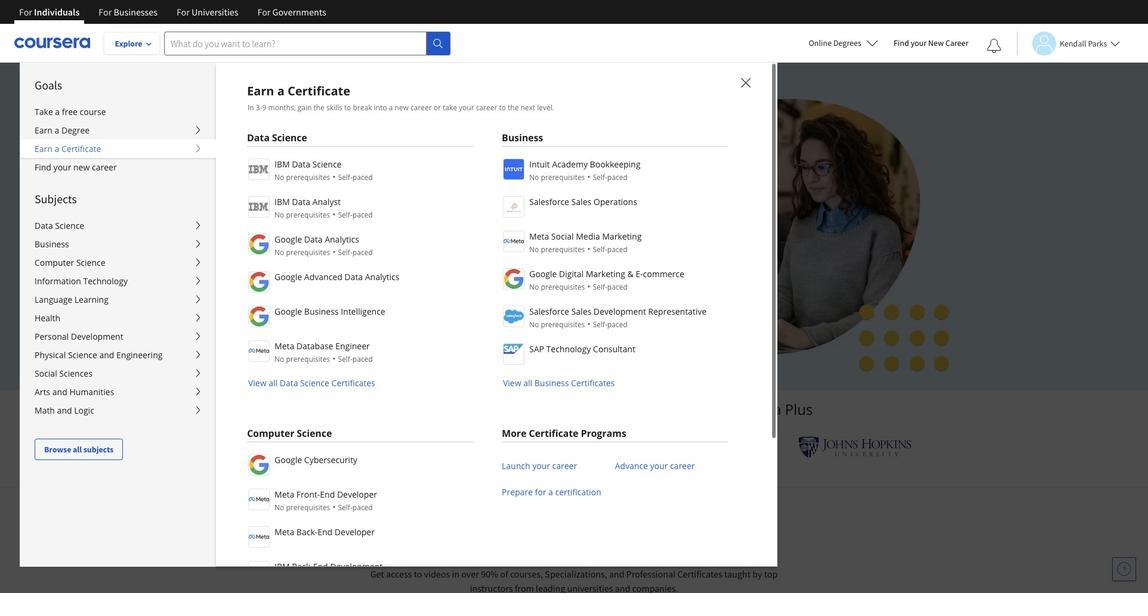 Task type: vqa. For each thing, say whether or not it's contained in the screenshot.
Developer within the Meta Front-End Developer No prerequisites • Self-paced
yes



Task type: describe. For each thing, give the bounding box(es) containing it.
• inside intuit academy bookkeeping no prerequisites • self-paced
[[587, 171, 591, 183]]

your inside the unlimited access to 7,000+ world-class courses, hands-on projects, and job-ready certificate programs—all included in your subscription
[[228, 209, 256, 227]]

1 horizontal spatial day
[[316, 323, 331, 334]]

meta database engineer no prerequisites • self-paced
[[275, 341, 373, 365]]

information technology
[[35, 276, 128, 287]]

e-
[[636, 269, 643, 280]]

no inside ibm data analyst no prerequisites • self-paced
[[275, 210, 284, 220]]

list for business
[[502, 158, 728, 390]]

certificate
[[372, 188, 433, 206]]

consultant
[[593, 344, 636, 355]]

data science inside earn a certificate menu item
[[247, 131, 307, 144]]

class
[[434, 167, 463, 185]]

for businesses
[[99, 6, 158, 18]]

taught
[[724, 569, 751, 581]]

for individuals
[[19, 6, 80, 18]]

paced inside google data analytics no prerequisites • self-paced
[[353, 248, 373, 258]]

coursera
[[720, 400, 781, 420]]

paced inside meta social media marketing no prerequisites • self-paced
[[607, 245, 628, 255]]

partnername logo image inside the google business intelligence 'link'
[[248, 306, 270, 328]]

programs—all
[[436, 188, 523, 206]]

to inside the unlimited access to 7,000+ world-class courses, hands-on projects, and job-ready certificate programs—all included in your subscription
[[334, 167, 347, 185]]

in inside the unlimited access to 7,000+ world-class courses, hands-on projects, and job-ready certificate programs—all included in your subscription
[[582, 188, 593, 206]]

representative
[[648, 306, 707, 318]]

$399 /year with 14-day money-back guarantee
[[239, 323, 429, 334]]

self- inside meta database engineer no prerequisites • self-paced
[[338, 355, 353, 365]]

months,
[[268, 103, 296, 113]]

developer for meta back-end developer
[[335, 527, 375, 538]]

data science inside popup button
[[35, 220, 84, 232]]

coursera plus image
[[228, 112, 410, 130]]

a right into
[[389, 103, 393, 113]]

no inside google digital marketing & e-commerce no prerequisites • self-paced
[[529, 282, 539, 292]]

0 horizontal spatial with
[[282, 323, 301, 334]]

more
[[502, 427, 527, 440]]

a for earn a certificate in 3-9 months, gain the skills to break into a new career or take your career to the next level.
[[277, 83, 285, 99]]

0 vertical spatial universities
[[502, 400, 579, 420]]

google cybersecurity link
[[247, 454, 473, 476]]

all inside button
[[73, 445, 82, 455]]

1 horizontal spatial certificates
[[571, 378, 615, 389]]

1 horizontal spatial development
[[330, 562, 383, 573]]

and inside dropdown button
[[57, 405, 72, 417]]

career up prepare for a certification
[[552, 461, 577, 472]]

ibm data analyst no prerequisites • self-paced
[[275, 196, 373, 220]]

and inside the unlimited access to 7,000+ world-class courses, hands-on projects, and job-ready certificate programs—all included in your subscription
[[284, 188, 307, 206]]

course
[[80, 106, 106, 118]]

prerequisites inside google data analytics no prerequisites • self-paced
[[286, 248, 330, 258]]

google for google business intelligence
[[275, 306, 302, 318]]

health
[[35, 313, 60, 324]]

access for unlimited
[[291, 167, 331, 185]]

subjects
[[83, 445, 113, 455]]

universities inside get access to videos in over 90% of courses, specializations, and professional certificates taught by top instructors from leading universities and companies.
[[567, 583, 613, 594]]

ibm back-end development
[[275, 562, 383, 573]]

plus
[[785, 400, 813, 420]]

duke university image
[[368, 437, 423, 456]]

self- inside intuit academy bookkeeping no prerequisites • self-paced
[[593, 172, 607, 183]]

no inside intuit academy bookkeeping no prerequisites • self-paced
[[529, 172, 539, 183]]

a right for
[[549, 487, 553, 498]]

new inside 'explore menu' 'element'
[[73, 162, 90, 173]]

learning
[[75, 294, 109, 306]]

science inside "ibm data science no prerequisites • self-paced"
[[313, 159, 342, 170]]

programs
[[581, 427, 626, 440]]

kendall
[[1060, 38, 1087, 49]]

find for find your new career
[[894, 38, 909, 48]]

partnername logo image inside sap technology consultant link
[[503, 344, 525, 365]]

computer inside popup button
[[35, 257, 74, 269]]

goals
[[35, 78, 62, 93]]

computer science inside earn a certificate menu item
[[247, 427, 332, 440]]

self- inside salesforce sales development representative no prerequisites • self-paced
[[593, 320, 607, 330]]

academy
[[552, 159, 588, 170]]

your for launch your career
[[532, 461, 550, 472]]

prepare for a certification
[[502, 487, 601, 498]]

in inside get access to videos in over 90% of courses, specializations, and professional certificates taught by top instructors from leading universities and companies.
[[452, 569, 460, 581]]

earn a certificate group
[[20, 62, 1148, 594]]

salesforce for salesforce sales operations
[[529, 196, 569, 208]]

engineer
[[335, 341, 370, 352]]

courses, inside the unlimited access to 7,000+ world-class courses, hands-on projects, and job-ready certificate programs—all included in your subscription
[[466, 167, 517, 185]]

list for computer science
[[247, 454, 473, 594]]

leading universities and companies with coursera plus
[[446, 400, 813, 420]]

your for advance your career
[[650, 461, 668, 472]]

salesforce sales operations link
[[502, 195, 728, 218]]

instructors
[[470, 583, 513, 594]]

new
[[928, 38, 944, 48]]

social sciences button
[[20, 365, 216, 383]]

view all business certificates link
[[502, 378, 615, 389]]

advance
[[615, 461, 648, 472]]

to inside get access to videos in over 90% of courses, specializations, and professional certificates taught by top instructors from leading universities and companies.
[[414, 569, 422, 581]]

no inside meta database engineer no prerequisites • self-paced
[[275, 355, 284, 365]]

paced inside ibm data analyst no prerequisites • self-paced
[[353, 210, 373, 220]]

What do you want to learn? text field
[[164, 31, 427, 55]]

university of illinois at urbana-champaign image
[[236, 438, 329, 457]]

google business intelligence
[[275, 306, 385, 318]]

over
[[461, 569, 479, 581]]

explore menu element
[[20, 63, 216, 461]]

no inside google data analytics no prerequisites • self-paced
[[275, 248, 284, 258]]

back- for meta
[[297, 527, 318, 538]]

information technology button
[[20, 272, 216, 291]]

prepare
[[502, 487, 533, 498]]

salesforce sales operations
[[529, 196, 637, 208]]

computer science inside popup button
[[35, 257, 105, 269]]

prerequisites inside intuit academy bookkeeping no prerequisites • self-paced
[[541, 172, 585, 183]]

launch
[[502, 461, 530, 472]]

prerequisites inside meta front-end developer no prerequisites • self-paced
[[286, 503, 330, 513]]

science down meta database engineer no prerequisites • self-paced
[[300, 378, 329, 389]]

paced inside intuit academy bookkeeping no prerequisites • self-paced
[[607, 172, 628, 183]]

start 7-day free trial button
[[228, 287, 353, 315]]

certificate for earn a certificate in 3-9 months, gain the skills to break into a new career or take your career to the next level.
[[288, 83, 350, 99]]

business inside 'link'
[[304, 306, 339, 318]]

sap
[[529, 344, 544, 355]]

partnername logo image inside salesforce sales operations link
[[503, 196, 525, 218]]

language
[[35, 294, 72, 306]]

no inside meta social media marketing no prerequisites • self-paced
[[529, 245, 539, 255]]

a for take a free course
[[55, 106, 60, 118]]

and up programs
[[582, 400, 608, 420]]

earn for earn a degree
[[35, 125, 52, 136]]

certificates inside get access to videos in over 90% of courses, specializations, and professional certificates taught by top instructors from leading universities and companies.
[[678, 569, 723, 581]]

3 ibm from the top
[[275, 562, 290, 573]]

developer for meta front-end developer no prerequisites • self-paced
[[337, 489, 377, 501]]

digital
[[559, 269, 584, 280]]

data down 3-
[[247, 131, 270, 144]]

parks
[[1088, 38, 1107, 49]]

all for business
[[524, 378, 532, 389]]

your for find your new career
[[911, 38, 927, 48]]

subjects
[[35, 192, 77, 207]]

for for businesses
[[99, 6, 112, 18]]

help center image
[[1117, 563, 1132, 577]]

2 the from the left
[[508, 103, 519, 113]]

or
[[434, 103, 441, 113]]

physical science and engineering
[[35, 350, 163, 361]]

sales for operations
[[572, 196, 592, 208]]

partnername logo image inside meta back-end developer link
[[248, 527, 270, 549]]

into
[[374, 103, 387, 113]]

paced inside meta front-end developer no prerequisites • self-paced
[[353, 503, 373, 513]]

advance your career
[[615, 461, 695, 472]]

intuit academy bookkeeping no prerequisites • self-paced
[[529, 159, 641, 183]]

no inside "ibm data science no prerequisites • self-paced"
[[275, 172, 284, 183]]

prerequisites inside google digital marketing & e-commerce no prerequisites • self-paced
[[541, 282, 585, 292]]

meta for meta database engineer
[[275, 341, 294, 352]]

career inside 'explore menu' 'element'
[[92, 162, 117, 173]]

technology for sap
[[546, 344, 591, 355]]

view for business
[[503, 378, 521, 389]]

explore button
[[104, 33, 159, 54]]

job-
[[311, 188, 334, 206]]

johns hopkins university image
[[799, 437, 912, 459]]

personal development
[[35, 331, 123, 343]]

personal
[[35, 331, 69, 343]]

computer inside earn a certificate menu item
[[247, 427, 294, 440]]

information
[[35, 276, 81, 287]]

• inside salesforce sales development representative no prerequisites • self-paced
[[587, 319, 591, 330]]

specializations,
[[545, 569, 607, 581]]

view for data science
[[248, 378, 267, 389]]

intelligence
[[341, 306, 385, 318]]

prerequisites inside ibm data analyst no prerequisites • self-paced
[[286, 210, 330, 220]]

health button
[[20, 309, 216, 328]]

get access to videos in over 90% of courses, specializations, and professional certificates taught by top instructors from leading universities and companies.
[[370, 569, 778, 594]]

career right take
[[476, 103, 497, 113]]

2 vertical spatial certificate
[[529, 427, 579, 440]]

ibm for ibm data analyst
[[275, 196, 290, 208]]

meta for meta front-end developer
[[275, 489, 294, 501]]

7,000+
[[350, 167, 391, 185]]

kendall parks
[[1060, 38, 1107, 49]]

humanities
[[69, 387, 114, 398]]

for for governments
[[258, 6, 271, 18]]

earn a degree button
[[20, 121, 216, 140]]

to right skills
[[344, 103, 351, 113]]

paced inside "ibm data science no prerequisites • self-paced"
[[353, 172, 373, 183]]

launch your career link
[[502, 454, 577, 480]]

companies
[[612, 400, 684, 420]]

arts and humanities
[[35, 387, 114, 398]]

self- inside meta front-end developer no prerequisites • self-paced
[[338, 503, 353, 513]]

commerce
[[643, 269, 684, 280]]

• inside meta social media marketing no prerequisites • self-paced
[[587, 244, 591, 255]]

business down "next" at the top left of the page
[[502, 131, 543, 144]]

list for more certificate programs
[[502, 454, 728, 506]]

meta inside meta back-end developer link
[[275, 527, 294, 538]]

bookkeeping
[[590, 159, 641, 170]]

career down sas 'image'
[[670, 461, 695, 472]]

science up the google cybersecurity
[[297, 427, 332, 440]]

14-
[[303, 323, 316, 334]]

your inside earn a certificate in 3-9 months, gain the skills to break into a new career or take your career to the next level.
[[459, 103, 474, 113]]

end for ibm back-end development
[[313, 562, 328, 573]]

earn a certificate menu item
[[215, 62, 1148, 594]]

trial
[[315, 295, 334, 307]]

data down database
[[280, 378, 298, 389]]

access for get
[[386, 569, 412, 581]]

from
[[515, 583, 534, 594]]

• inside ibm data analyst no prerequisites • self-paced
[[333, 209, 336, 220]]

professional
[[626, 569, 676, 581]]

meta front-end developer no prerequisites • self-paced
[[275, 489, 377, 513]]

view all data science certificates
[[248, 378, 375, 389]]

data inside google advanced data analytics link
[[345, 272, 363, 283]]

take
[[443, 103, 457, 113]]

salesforce sales development representative no prerequisites • self-paced
[[529, 306, 707, 330]]

science up information technology
[[76, 257, 105, 269]]



Task type: locate. For each thing, give the bounding box(es) containing it.
on
[[562, 167, 578, 185]]

prerequisites down academy
[[541, 172, 585, 183]]

businesses
[[114, 6, 158, 18]]

0 horizontal spatial all
[[73, 445, 82, 455]]

marketing inside meta social media marketing no prerequisites • self-paced
[[602, 231, 642, 242]]

data inside ibm data analyst no prerequisites • self-paced
[[292, 196, 310, 208]]

prerequisites inside meta social media marketing no prerequisites • self-paced
[[541, 245, 585, 255]]

your
[[911, 38, 927, 48], [459, 103, 474, 113], [53, 162, 71, 173], [228, 209, 256, 227], [532, 461, 550, 472], [650, 461, 668, 472]]

7-
[[270, 295, 278, 307]]

1 horizontal spatial analytics
[[365, 272, 400, 283]]

0 vertical spatial analytics
[[325, 234, 359, 245]]

0 vertical spatial computer science
[[35, 257, 105, 269]]

ibm down 'meta back-end developer'
[[275, 562, 290, 573]]

2 horizontal spatial certificates
[[678, 569, 723, 581]]

self- inside meta social media marketing no prerequisites • self-paced
[[593, 245, 607, 255]]

ibm up subscription on the left top
[[275, 196, 290, 208]]

data science
[[247, 131, 307, 144], [35, 220, 84, 232]]

0 horizontal spatial new
[[73, 162, 90, 173]]

all down the /year
[[269, 378, 278, 389]]

computer up the information
[[35, 257, 74, 269]]

meta for meta social media marketing
[[529, 231, 549, 242]]

find inside 'explore menu' 'element'
[[35, 162, 51, 173]]

0 vertical spatial access
[[291, 167, 331, 185]]

1 vertical spatial computer
[[247, 427, 294, 440]]

videos
[[424, 569, 450, 581]]

for governments
[[258, 6, 326, 18]]

meta back-end developer link
[[247, 526, 473, 549]]

google image
[[462, 437, 526, 459]]

google for google advanced data analytics
[[275, 272, 302, 283]]

earn down take
[[35, 125, 52, 136]]

universities
[[192, 6, 238, 18]]

1 horizontal spatial access
[[386, 569, 412, 581]]

find for find your new career
[[35, 162, 51, 173]]

career left or
[[411, 103, 432, 113]]

0 vertical spatial find
[[894, 38, 909, 48]]

end inside meta front-end developer no prerequisites • self-paced
[[320, 489, 335, 501]]

1 vertical spatial find
[[35, 162, 51, 173]]

your down sas 'image'
[[650, 461, 668, 472]]

individuals
[[34, 6, 80, 18]]

0 horizontal spatial find
[[35, 162, 51, 173]]

business down sap
[[535, 378, 569, 389]]

certificates left taught
[[678, 569, 723, 581]]

0 vertical spatial data science
[[247, 131, 307, 144]]

access right get
[[386, 569, 412, 581]]

0 horizontal spatial leading
[[450, 400, 499, 420]]

ibm inside ibm data analyst no prerequisites • self-paced
[[275, 196, 290, 208]]

0 vertical spatial leading
[[450, 400, 499, 420]]

technology for information
[[83, 276, 128, 287]]

online degrees button
[[799, 30, 888, 56]]

1 vertical spatial sales
[[572, 306, 592, 318]]

analytics inside google advanced data analytics link
[[365, 272, 400, 283]]

development inside popup button
[[71, 331, 123, 343]]

0 vertical spatial in
[[582, 188, 593, 206]]

1 horizontal spatial data science
[[247, 131, 307, 144]]

google for google cybersecurity
[[275, 455, 302, 466]]

and
[[284, 188, 307, 206], [99, 350, 114, 361], [52, 387, 67, 398], [582, 400, 608, 420], [57, 405, 72, 417], [609, 569, 625, 581], [615, 583, 630, 594]]

ibm data science no prerequisites • self-paced
[[275, 159, 373, 183]]

science down the subjects
[[55, 220, 84, 232]]

all
[[269, 378, 278, 389], [524, 378, 532, 389], [73, 445, 82, 455]]

prerequisites inside meta database engineer no prerequisites • self-paced
[[286, 355, 330, 365]]

your left new
[[911, 38, 927, 48]]

and left logic
[[57, 405, 72, 417]]

1 horizontal spatial social
[[551, 231, 574, 242]]

paced down engineer
[[353, 355, 373, 365]]

ready
[[334, 188, 369, 206]]

0 vertical spatial marketing
[[602, 231, 642, 242]]

back- down meta front-end developer no prerequisites • self-paced
[[297, 527, 318, 538]]

career
[[946, 38, 969, 48]]

0 vertical spatial ibm
[[275, 159, 290, 170]]

for left individuals
[[19, 6, 32, 18]]

1 vertical spatial social
[[35, 368, 57, 380]]

1 vertical spatial with
[[688, 400, 717, 420]]

meta inside meta database engineer no prerequisites • self-paced
[[275, 341, 294, 352]]

your down earn a certificate
[[53, 162, 71, 173]]

1 vertical spatial day
[[316, 323, 331, 334]]

2 vertical spatial earn
[[35, 143, 52, 155]]

prepare for a certification link
[[502, 480, 601, 506]]

top
[[764, 569, 778, 581]]

view all data science certificates link
[[247, 378, 375, 389]]

0 horizontal spatial view
[[248, 378, 267, 389]]

development inside salesforce sales development representative no prerequisites • self-paced
[[594, 306, 646, 318]]

find left new
[[894, 38, 909, 48]]

level.
[[537, 103, 554, 113]]

banner navigation
[[10, 0, 336, 24]]

1 horizontal spatial computer
[[247, 427, 294, 440]]

0 vertical spatial certificate
[[288, 83, 350, 99]]

• down "media"
[[587, 244, 591, 255]]

salesforce inside salesforce sales development representative no prerequisites • self-paced
[[529, 306, 569, 318]]

a inside dropdown button
[[55, 125, 59, 136]]

google advanced data analytics link
[[247, 270, 473, 293]]

1 vertical spatial leading
[[536, 583, 565, 594]]

arts
[[35, 387, 50, 398]]

2 view from the left
[[503, 378, 521, 389]]

partnername logo image inside google advanced data analytics link
[[248, 272, 270, 293]]

1 horizontal spatial certificate
[[288, 83, 350, 99]]

sales for development
[[572, 306, 592, 318]]

science inside dropdown button
[[68, 350, 97, 361]]

google inside google advanced data analytics link
[[275, 272, 302, 283]]

paced down ready in the left of the page
[[353, 210, 373, 220]]

earn inside popup button
[[35, 143, 52, 155]]

for left "businesses"
[[99, 6, 112, 18]]

0 vertical spatial day
[[278, 295, 293, 307]]

data science button
[[20, 217, 216, 235]]

sas image
[[634, 438, 680, 457]]

the left "next" at the top left of the page
[[508, 103, 519, 113]]

• inside meta database engineer no prerequisites • self-paced
[[333, 353, 336, 365]]

1 vertical spatial development
[[71, 331, 123, 343]]

back- for ibm
[[292, 562, 313, 573]]

to left videos
[[414, 569, 422, 581]]

prerequisites inside salesforce sales development representative no prerequisites • self-paced
[[541, 320, 585, 330]]

data inside google data analytics no prerequisites • self-paced
[[304, 234, 323, 245]]

1 vertical spatial back-
[[292, 562, 313, 573]]

1 for from the left
[[19, 6, 32, 18]]

new
[[395, 103, 409, 113], [73, 162, 90, 173]]

1 horizontal spatial all
[[269, 378, 278, 389]]

1 vertical spatial ibm
[[275, 196, 290, 208]]

hands-
[[521, 167, 563, 185]]

technology inside earn a certificate menu item
[[546, 344, 591, 355]]

list containing intuit academy bookkeeping
[[502, 158, 728, 390]]

google for google digital marketing & e-commerce no prerequisites • self-paced
[[529, 269, 557, 280]]

1 vertical spatial analytics
[[365, 272, 400, 283]]

1 vertical spatial universities
[[567, 583, 613, 594]]

unlimited
[[228, 167, 288, 185]]

find your new career
[[894, 38, 969, 48]]

1 vertical spatial marketing
[[586, 269, 625, 280]]

leading right from
[[536, 583, 565, 594]]

1 horizontal spatial with
[[688, 400, 717, 420]]

sales
[[572, 196, 592, 208], [572, 306, 592, 318]]

partnername logo image
[[248, 159, 270, 180], [503, 159, 525, 180], [248, 196, 270, 218], [503, 196, 525, 218], [503, 231, 525, 252], [248, 234, 270, 255], [503, 269, 525, 290], [248, 272, 270, 293], [248, 306, 270, 328], [503, 306, 525, 328], [248, 341, 270, 362], [503, 344, 525, 365], [248, 455, 270, 476], [248, 489, 270, 511], [248, 527, 270, 549]]

earn for earn a certificate in 3-9 months, gain the skills to break into a new career or take your career to the next level.
[[247, 83, 274, 99]]

courses, up programs—all
[[466, 167, 517, 185]]

companies.
[[632, 583, 678, 594]]

no inside meta front-end developer no prerequisites • self-paced
[[275, 503, 284, 513]]

0 vertical spatial development
[[594, 306, 646, 318]]

paced up ready in the left of the page
[[353, 172, 373, 183]]

projects,
[[228, 188, 280, 206]]

view
[[248, 378, 267, 389], [503, 378, 521, 389]]

end down 'meta back-end developer'
[[313, 562, 328, 573]]

social inside meta social media marketing no prerequisites • self-paced
[[551, 231, 574, 242]]

0 vertical spatial technology
[[83, 276, 128, 287]]

0 horizontal spatial data science
[[35, 220, 84, 232]]

prerequisites up digital
[[541, 245, 585, 255]]

computer science button
[[20, 254, 216, 272]]

1 salesforce from the top
[[529, 196, 569, 208]]

self- inside google data analytics no prerequisites • self-paced
[[338, 248, 353, 258]]

all down sap
[[524, 378, 532, 389]]

meta inside meta front-end developer no prerequisites • self-paced
[[275, 489, 294, 501]]

courses, inside get access to videos in over 90% of courses, specializations, and professional certificates taught by top instructors from leading universities and companies.
[[510, 569, 543, 581]]

0 vertical spatial salesforce
[[529, 196, 569, 208]]

meta inside meta social media marketing no prerequisites • self-paced
[[529, 231, 549, 242]]

certificate for earn a certificate
[[61, 143, 101, 155]]

1 horizontal spatial leading
[[536, 583, 565, 594]]

analytics inside google data analytics no prerequisites • self-paced
[[325, 234, 359, 245]]

day
[[278, 295, 293, 307], [316, 323, 331, 334]]

0 vertical spatial computer
[[35, 257, 74, 269]]

free
[[295, 295, 313, 307]]

0 horizontal spatial in
[[452, 569, 460, 581]]

next
[[521, 103, 535, 113]]

1 horizontal spatial technology
[[546, 344, 591, 355]]

for for universities
[[177, 6, 190, 18]]

end
[[320, 489, 335, 501], [318, 527, 333, 538], [313, 562, 328, 573]]

list for data science
[[247, 158, 473, 390]]

• right on on the top
[[587, 171, 591, 183]]

list containing ibm data science
[[247, 158, 473, 390]]

0 horizontal spatial analytics
[[325, 234, 359, 245]]

prerequisites down front-
[[286, 503, 330, 513]]

earn for earn a certificate
[[35, 143, 52, 155]]

science
[[272, 131, 307, 144], [313, 159, 342, 170], [55, 220, 84, 232], [76, 257, 105, 269], [68, 350, 97, 361], [300, 378, 329, 389], [297, 427, 332, 440]]

1 vertical spatial computer science
[[247, 427, 332, 440]]

1 vertical spatial developer
[[335, 527, 375, 538]]

all for data science
[[269, 378, 278, 389]]

2 sales from the top
[[572, 306, 592, 318]]

0 horizontal spatial social
[[35, 368, 57, 380]]

0 horizontal spatial certificate
[[61, 143, 101, 155]]

google advanced data analytics
[[275, 272, 400, 283]]

career
[[411, 103, 432, 113], [476, 103, 497, 113], [92, 162, 117, 173], [552, 461, 577, 472], [670, 461, 695, 472]]

prerequisites down database
[[286, 355, 330, 365]]

self- inside ibm data analyst no prerequisites • self-paced
[[338, 210, 353, 220]]

1 horizontal spatial computer science
[[247, 427, 332, 440]]

data science down the subjects
[[35, 220, 84, 232]]

list containing launch your career
[[502, 454, 728, 506]]

marketing down salesforce sales operations link
[[602, 231, 642, 242]]

1 the from the left
[[314, 103, 325, 113]]

None search field
[[164, 31, 451, 55]]

gain
[[298, 103, 312, 113]]

google inside the google business intelligence 'link'
[[275, 306, 302, 318]]

prerequisites up sap technology consultant
[[541, 320, 585, 330]]

development up physical science and engineering
[[71, 331, 123, 343]]

show notifications image
[[987, 39, 1002, 53]]

development down google digital marketing & e-commerce no prerequisites • self-paced
[[594, 306, 646, 318]]

paced up consultant
[[607, 320, 628, 330]]

physical science and engineering button
[[20, 346, 216, 365]]

list containing google cybersecurity
[[247, 454, 473, 594]]

a up months,
[[277, 83, 285, 99]]

1 vertical spatial earn
[[35, 125, 52, 136]]

1 horizontal spatial view
[[503, 378, 521, 389]]

self- up salesforce sales development representative no prerequisites • self-paced
[[593, 282, 607, 292]]

technology up language learning popup button
[[83, 276, 128, 287]]

skills
[[326, 103, 342, 113]]

and left professional
[[609, 569, 625, 581]]

analytics up intelligence
[[365, 272, 400, 283]]

1 vertical spatial access
[[386, 569, 412, 581]]

0 horizontal spatial computer science
[[35, 257, 105, 269]]

day inside button
[[278, 295, 293, 307]]

paced inside meta database engineer no prerequisites • self-paced
[[353, 355, 373, 365]]

for left governments
[[258, 6, 271, 18]]

coursera image
[[14, 34, 90, 53]]

with
[[282, 323, 301, 334], [688, 400, 717, 420]]

science up job-
[[313, 159, 342, 170]]

0 vertical spatial social
[[551, 231, 574, 242]]

data inside data science popup button
[[35, 220, 53, 232]]

view down $399
[[248, 378, 267, 389]]

2 for from the left
[[99, 6, 112, 18]]

and down personal development popup button
[[99, 350, 114, 361]]

1 vertical spatial salesforce
[[529, 306, 569, 318]]

partnername logo image inside google cybersecurity link
[[248, 455, 270, 476]]

certificates down engineer
[[332, 378, 375, 389]]

2 ibm from the top
[[275, 196, 290, 208]]

a down earn a degree
[[55, 143, 59, 155]]

data down subscription on the left top
[[304, 234, 323, 245]]

prerequisites inside "ibm data science no prerequisites • self-paced"
[[286, 172, 330, 183]]

0 horizontal spatial development
[[71, 331, 123, 343]]

0 vertical spatial end
[[320, 489, 335, 501]]

salesforce up sap
[[529, 306, 569, 318]]

2 salesforce from the top
[[529, 306, 569, 318]]

certificate
[[288, 83, 350, 99], [61, 143, 101, 155], [529, 427, 579, 440]]

1 vertical spatial technology
[[546, 344, 591, 355]]

2 vertical spatial end
[[313, 562, 328, 573]]

day down the google business intelligence in the left bottom of the page
[[316, 323, 331, 334]]

universities down 'view all business certificates' link
[[502, 400, 579, 420]]

google up front-
[[275, 455, 302, 466]]

2 horizontal spatial development
[[594, 306, 646, 318]]

browse all subjects
[[44, 445, 113, 455]]

all right the browse
[[73, 445, 82, 455]]

1 vertical spatial in
[[452, 569, 460, 581]]

no inside salesforce sales development representative no prerequisites • self-paced
[[529, 320, 539, 330]]

database
[[297, 341, 333, 352]]

salesforce inside salesforce sales operations link
[[529, 196, 569, 208]]

and down professional
[[615, 583, 630, 594]]

a for earn a degree
[[55, 125, 59, 136]]

by
[[753, 569, 762, 581]]

google up start 7-day free trial
[[275, 272, 302, 283]]

arts and humanities button
[[20, 383, 216, 402]]

a for earn a certificate
[[55, 143, 59, 155]]

• inside meta front-end developer no prerequisites • self-paced
[[333, 502, 336, 513]]

self- inside google digital marketing & e-commerce no prerequisites • self-paced
[[593, 282, 607, 292]]

0 vertical spatial earn
[[247, 83, 274, 99]]

0 horizontal spatial certificates
[[332, 378, 375, 389]]

your right the launch
[[532, 461, 550, 472]]

your for find your new career
[[53, 162, 71, 173]]

0 vertical spatial courses,
[[466, 167, 517, 185]]

1 view from the left
[[248, 378, 267, 389]]

online degrees
[[809, 38, 862, 48]]

marketing inside google digital marketing & e-commerce no prerequisites • self-paced
[[586, 269, 625, 280]]

find your new career
[[35, 162, 117, 173]]

social sciences
[[35, 368, 92, 380]]

access inside the unlimited access to 7,000+ world-class courses, hands-on projects, and job-ready certificate programs—all included in your subscription
[[291, 167, 331, 185]]

sales inside salesforce sales development representative no prerequisites • self-paced
[[572, 306, 592, 318]]

earn a certificate button
[[20, 140, 216, 158]]

and inside "dropdown button"
[[52, 387, 67, 398]]

1 vertical spatial courses,
[[510, 569, 543, 581]]

access up job-
[[291, 167, 331, 185]]

0 horizontal spatial computer
[[35, 257, 74, 269]]

business inside dropdown button
[[35, 239, 69, 250]]

university of michigan image
[[565, 432, 596, 464]]

1 horizontal spatial the
[[508, 103, 519, 113]]

list
[[247, 158, 473, 390], [502, 158, 728, 390], [247, 454, 473, 594], [502, 454, 728, 506]]

more certificate programs
[[502, 427, 626, 440]]

certificate up find your new career
[[61, 143, 101, 155]]

1 horizontal spatial in
[[582, 188, 593, 206]]

kendall parks button
[[1017, 31, 1121, 55]]

self- down bookkeeping
[[593, 172, 607, 183]]

paced inside google digital marketing & e-commerce no prerequisites • self-paced
[[607, 282, 628, 292]]

$399
[[239, 323, 258, 334]]

• up sap technology consultant
[[587, 319, 591, 330]]

free
[[62, 106, 78, 118]]

your right take
[[459, 103, 474, 113]]

media
[[576, 231, 600, 242]]

1 sales from the top
[[572, 196, 592, 208]]

math and logic button
[[20, 402, 216, 420]]

find
[[894, 38, 909, 48], [35, 162, 51, 173]]

for left the universities at the left
[[177, 6, 190, 18]]

3 for from the left
[[177, 6, 190, 18]]

business up 14- on the bottom left of page
[[304, 306, 339, 318]]

in down intuit academy bookkeeping no prerequisites • self-paced
[[582, 188, 593, 206]]

certificate up gain
[[288, 83, 350, 99]]

1 horizontal spatial new
[[395, 103, 409, 113]]

for universities
[[177, 6, 238, 18]]

marketing left the &
[[586, 269, 625, 280]]

computer science up information technology
[[35, 257, 105, 269]]

earn inside dropdown button
[[35, 125, 52, 136]]

google for google data analytics no prerequisites • self-paced
[[275, 234, 302, 245]]

0 vertical spatial back-
[[297, 527, 318, 538]]

0 vertical spatial developer
[[337, 489, 377, 501]]

technology right sap
[[546, 344, 591, 355]]

0 horizontal spatial day
[[278, 295, 293, 307]]

close image
[[738, 75, 753, 90], [738, 75, 754, 91]]

self- inside "ibm data science no prerequisites • self-paced"
[[338, 172, 353, 183]]

salesforce for salesforce sales development representative no prerequisites • self-paced
[[529, 306, 569, 318]]

hec paris image
[[718, 436, 760, 460]]

earn inside earn a certificate in 3-9 months, gain the skills to break into a new career or take your career to the next level.
[[247, 83, 274, 99]]

leading up google 'image'
[[450, 400, 499, 420]]

earn a certificate in 3-9 months, gain the skills to break into a new career or take your career to the next level.
[[247, 83, 554, 113]]

meta down the /year
[[275, 341, 294, 352]]

access inside get access to videos in over 90% of courses, specializations, and professional certificates taught by top instructors from leading universities and companies.
[[386, 569, 412, 581]]

business button
[[20, 235, 216, 254]]

prerequisites down digital
[[541, 282, 585, 292]]

a left free
[[55, 106, 60, 118]]

2 vertical spatial ibm
[[275, 562, 290, 573]]

to
[[344, 103, 351, 113], [499, 103, 506, 113], [334, 167, 347, 185], [414, 569, 422, 581]]

anytime
[[307, 268, 342, 279]]

1 vertical spatial certificate
[[61, 143, 101, 155]]

developer
[[337, 489, 377, 501], [335, 527, 375, 538]]

2 vertical spatial development
[[330, 562, 383, 573]]

0 horizontal spatial the
[[314, 103, 325, 113]]

to left "next" at the top left of the page
[[499, 103, 506, 113]]

ibm for ibm data science
[[275, 159, 290, 170]]

view up more
[[503, 378, 521, 389]]

business up the information
[[35, 239, 69, 250]]

0 vertical spatial sales
[[572, 196, 592, 208]]

governments
[[273, 6, 326, 18]]

social left "media"
[[551, 231, 574, 242]]

certificates down sap technology consultant
[[571, 378, 615, 389]]

0 vertical spatial with
[[282, 323, 301, 334]]

salesforce
[[529, 196, 569, 208], [529, 306, 569, 318]]

for for individuals
[[19, 6, 32, 18]]

math
[[35, 405, 55, 417]]

earn up 3-
[[247, 83, 274, 99]]

social inside social sciences popup button
[[35, 368, 57, 380]]

end for meta back-end developer
[[318, 527, 333, 538]]

data down the subjects
[[35, 220, 53, 232]]

launch your career
[[502, 461, 577, 472]]

paced inside salesforce sales development representative no prerequisites • self-paced
[[607, 320, 628, 330]]

• inside "ibm data science no prerequisites • self-paced"
[[333, 171, 336, 183]]

science down months,
[[272, 131, 307, 144]]

1 vertical spatial end
[[318, 527, 333, 538]]

computer science up the google cybersecurity
[[247, 427, 332, 440]]

0 horizontal spatial access
[[291, 167, 331, 185]]

• inside google data analytics no prerequisites • self-paced
[[333, 246, 336, 258]]

leading inside get access to videos in over 90% of courses, specializations, and professional certificates taught by top instructors from leading universities and companies.
[[536, 583, 565, 594]]

1 horizontal spatial find
[[894, 38, 909, 48]]

data science down months,
[[247, 131, 307, 144]]

2 horizontal spatial all
[[524, 378, 532, 389]]

new inside earn a certificate in 3-9 months, gain the skills to break into a new career or take your career to the next level.
[[395, 103, 409, 113]]

data inside "ibm data science no prerequisites • self-paced"
[[292, 159, 310, 170]]

analyst
[[313, 196, 341, 208]]

1 vertical spatial new
[[73, 162, 90, 173]]

take a free course
[[35, 106, 106, 118]]

4 for from the left
[[258, 6, 271, 18]]

2 horizontal spatial certificate
[[529, 427, 579, 440]]

google data analytics no prerequisites • self-paced
[[275, 234, 373, 258]]

• inside google digital marketing & e-commerce no prerequisites • self-paced
[[587, 281, 591, 292]]

take
[[35, 106, 53, 118]]

sales up sap technology consultant
[[572, 306, 592, 318]]

• down engineer
[[333, 353, 336, 365]]

paced down the &
[[607, 282, 628, 292]]

paced up meta back-end developer link on the left of the page
[[353, 503, 373, 513]]

end down meta front-end developer no prerequisites • self-paced
[[318, 527, 333, 538]]

included
[[526, 188, 579, 206]]

google inside google cybersecurity link
[[275, 455, 302, 466]]

a inside popup button
[[55, 143, 59, 155]]

salesforce down hands-
[[529, 196, 569, 208]]

unlimited access to 7,000+ world-class courses, hands-on projects, and job-ready certificate programs—all included in your subscription
[[228, 167, 593, 227]]

0 horizontal spatial technology
[[83, 276, 128, 287]]

google left digital
[[529, 269, 557, 280]]

universities down specializations,
[[567, 583, 613, 594]]

and inside dropdown button
[[99, 350, 114, 361]]

• up salesforce sales development representative no prerequisites • self-paced
[[587, 281, 591, 292]]

a left degree on the top of the page
[[55, 125, 59, 136]]

new right into
[[395, 103, 409, 113]]

ibm inside "ibm data science no prerequisites • self-paced"
[[275, 159, 290, 170]]

end for meta front-end developer no prerequisites • self-paced
[[320, 489, 335, 501]]

of
[[500, 569, 508, 581]]

1 vertical spatial data science
[[35, 220, 84, 232]]

0 vertical spatial new
[[395, 103, 409, 113]]

1 ibm from the top
[[275, 159, 290, 170]]



